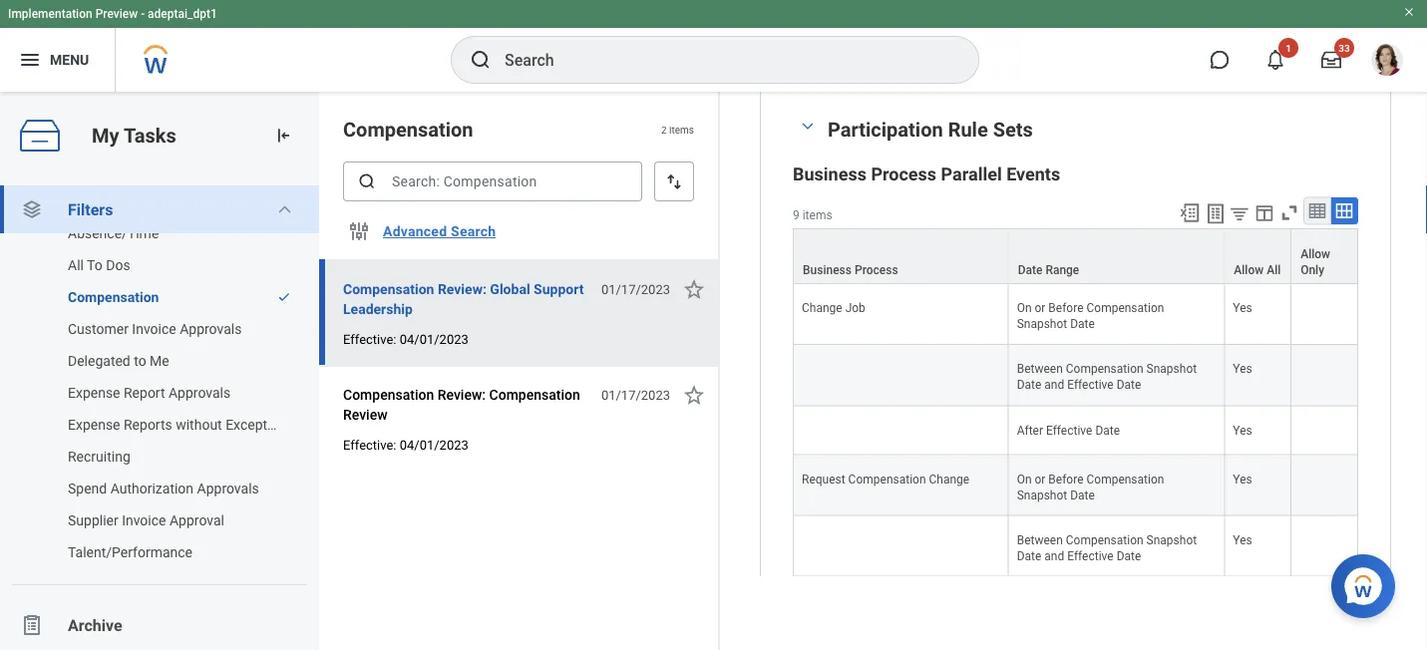 Task type: locate. For each thing, give the bounding box(es) containing it.
expense inside expense reports without exceptions button
[[68, 416, 120, 433]]

1 vertical spatial on or before compensation snapshot date
[[1017, 472, 1167, 502]]

star image for compensation review: compensation review
[[682, 383, 706, 407]]

expense reports without exceptions button
[[0, 409, 299, 441]]

business for business process parallel events
[[793, 163, 867, 184]]

list
[[0, 105, 319, 650], [0, 217, 319, 568]]

snapshot
[[1017, 317, 1067, 331], [1146, 362, 1197, 376], [1017, 488, 1067, 502], [1146, 533, 1197, 547]]

row containing allow only
[[793, 228, 1358, 284]]

chevron down image down transformation import icon
[[277, 201, 293, 217]]

export to excel image
[[1179, 202, 1201, 224]]

0 horizontal spatial allow
[[1234, 263, 1264, 277]]

and
[[1044, 378, 1064, 392], [1044, 549, 1064, 563]]

clipboard image
[[20, 613, 44, 637]]

1 horizontal spatial change
[[929, 472, 969, 486]]

4 yes from the top
[[1233, 472, 1252, 486]]

1 01/17/2023 from the top
[[601, 282, 670, 297]]

0 vertical spatial on
[[1017, 301, 1032, 315]]

0 vertical spatial expense
[[68, 384, 120, 401]]

1 vertical spatial chevron down image
[[277, 201, 293, 217]]

allow for all
[[1234, 263, 1264, 277]]

04/01/2023 down compensation review: global support leadership
[[400, 332, 469, 347]]

1 horizontal spatial allow
[[1301, 247, 1330, 261]]

0 vertical spatial effective: 04/01/2023
[[343, 332, 469, 347]]

toolbar
[[1170, 197, 1358, 228]]

invoice down 'spend authorization approvals' button at the bottom left
[[122, 512, 166, 529]]

business process parallel events
[[793, 163, 1060, 184]]

search image
[[469, 48, 493, 72]]

2 before from the top
[[1048, 472, 1084, 486]]

items inside business process parallel events group
[[803, 208, 832, 222]]

review: left global
[[438, 281, 487, 297]]

effective: 04/01/2023 down leadership at top
[[343, 332, 469, 347]]

or down date range
[[1035, 301, 1046, 315]]

compensation review: global support leadership
[[343, 281, 584, 317]]

participation rule sets group
[[793, 114, 1358, 650]]

on
[[1017, 301, 1032, 315], [1017, 472, 1032, 486]]

5 yes from the top
[[1233, 533, 1252, 547]]

close environment banner image
[[1403, 6, 1415, 18]]

all left to
[[68, 257, 84, 273]]

expense inside expense report approvals "button"
[[68, 384, 120, 401]]

1 vertical spatial or
[[1035, 472, 1046, 486]]

2 on or before compensation snapshot date from the top
[[1017, 472, 1167, 502]]

1 vertical spatial change
[[929, 472, 969, 486]]

1 vertical spatial effective: 04/01/2023
[[343, 437, 469, 452]]

5 row from the top
[[793, 455, 1358, 516]]

2 and from the top
[[1044, 549, 1064, 563]]

chevron down image
[[796, 119, 820, 133], [277, 201, 293, 217]]

0 vertical spatial effective
[[1067, 378, 1114, 392]]

2 yes from the top
[[1233, 362, 1252, 376]]

items
[[669, 123, 694, 135], [803, 208, 832, 222]]

1 horizontal spatial chevron down image
[[796, 119, 820, 133]]

expense up the recruiting
[[68, 416, 120, 433]]

1 vertical spatial process
[[855, 263, 898, 277]]

recruiting button
[[0, 441, 299, 473]]

1 expense from the top
[[68, 384, 120, 401]]

or down after at the bottom right
[[1035, 472, 1046, 486]]

0 horizontal spatial all
[[68, 257, 84, 273]]

1 review: from the top
[[438, 281, 487, 297]]

effective: 04/01/2023 down the review
[[343, 437, 469, 452]]

only
[[1301, 263, 1324, 277]]

approvals up without
[[169, 384, 231, 401]]

absence/time
[[68, 225, 159, 241]]

filters
[[68, 200, 113, 219]]

1 vertical spatial invoice
[[122, 512, 166, 529]]

row
[[793, 228, 1358, 284], [793, 284, 1358, 345], [793, 345, 1358, 406], [793, 406, 1358, 455], [793, 455, 1358, 516], [793, 516, 1358, 577]]

2 list from the top
[[0, 217, 319, 568]]

review: for global
[[438, 281, 487, 297]]

1 and from the top
[[1044, 378, 1064, 392]]

allow inside popup button
[[1301, 247, 1330, 261]]

1 vertical spatial and
[[1044, 549, 1064, 563]]

items right 2 on the left top of page
[[669, 123, 694, 135]]

0 vertical spatial and
[[1044, 378, 1064, 392]]

between
[[1017, 362, 1063, 376], [1017, 533, 1063, 547]]

compensation inside compensation review: global support leadership
[[343, 281, 434, 297]]

1 vertical spatial between
[[1017, 533, 1063, 547]]

1 vertical spatial approvals
[[169, 384, 231, 401]]

compensation inside list
[[68, 289, 159, 305]]

sort image
[[664, 172, 684, 191]]

1 vertical spatial effective
[[1046, 423, 1092, 437]]

toolbar inside business process parallel events group
[[1170, 197, 1358, 228]]

0 vertical spatial 04/01/2023
[[400, 332, 469, 347]]

review: down compensation review: global support leadership button
[[438, 386, 486, 403]]

0 vertical spatial change
[[802, 301, 842, 315]]

2 04/01/2023 from the top
[[400, 437, 469, 452]]

participation
[[828, 118, 943, 141]]

supplier invoice approval
[[68, 512, 224, 529]]

process
[[871, 163, 936, 184], [855, 263, 898, 277]]

1 row from the top
[[793, 228, 1358, 284]]

1 vertical spatial before
[[1048, 472, 1084, 486]]

1 vertical spatial star image
[[682, 383, 706, 407]]

1 vertical spatial 04/01/2023
[[400, 437, 469, 452]]

2 vertical spatial approvals
[[197, 480, 259, 497]]

participation rule sets
[[828, 118, 1033, 141]]

0 vertical spatial items
[[669, 123, 694, 135]]

before down 'after effective date'
[[1048, 472, 1084, 486]]

2 row from the top
[[793, 284, 1358, 345]]

all left only
[[1267, 263, 1281, 277]]

1 vertical spatial on
[[1017, 472, 1032, 486]]

spend
[[68, 480, 107, 497]]

star image for compensation review: global support leadership
[[682, 277, 706, 301]]

support
[[534, 281, 584, 297]]

1 horizontal spatial all
[[1267, 263, 1281, 277]]

4 row from the top
[[793, 406, 1358, 455]]

review:
[[438, 281, 487, 297], [438, 386, 486, 403]]

allow all
[[1234, 263, 1281, 277]]

row containing after effective date
[[793, 406, 1358, 455]]

0 vertical spatial star image
[[682, 277, 706, 301]]

approvals inside 'spend authorization approvals' button
[[197, 480, 259, 497]]

01/17/2023 for compensation review: global support leadership
[[601, 282, 670, 297]]

global
[[490, 281, 530, 297]]

implementation
[[8, 7, 92, 21]]

0 vertical spatial invoice
[[132, 321, 176, 337]]

on or before compensation snapshot date down range
[[1017, 301, 1167, 331]]

business inside popup button
[[803, 263, 852, 277]]

effective:
[[343, 332, 396, 347], [343, 437, 396, 452]]

review: inside compensation review: global support leadership
[[438, 281, 487, 297]]

invoice up me
[[132, 321, 176, 337]]

list containing absence/time
[[0, 217, 319, 568]]

process down 'participation'
[[871, 163, 936, 184]]

on or before compensation snapshot date down 'after effective date'
[[1017, 472, 1167, 502]]

0 vertical spatial approvals
[[180, 321, 242, 337]]

33
[[1339, 42, 1350, 54]]

after
[[1017, 423, 1043, 437]]

my tasks
[[92, 124, 176, 147]]

1 vertical spatial business
[[803, 263, 852, 277]]

process up the job
[[855, 263, 898, 277]]

1 on from the top
[[1017, 301, 1032, 315]]

table image
[[1307, 201, 1327, 221]]

approvals
[[180, 321, 242, 337], [169, 384, 231, 401], [197, 480, 259, 497]]

2 effective: from the top
[[343, 437, 396, 452]]

business process parallel events button
[[793, 163, 1060, 184]]

review: inside compensation review: compensation review
[[438, 386, 486, 403]]

star image
[[682, 277, 706, 301], [682, 383, 706, 407]]

compensation review: compensation review button
[[343, 383, 590, 427]]

supplier
[[68, 512, 118, 529]]

before
[[1048, 301, 1084, 315], [1048, 472, 1084, 486]]

effective: 04/01/2023 for compensation review: global support leadership
[[343, 332, 469, 347]]

2 01/17/2023 from the top
[[601, 387, 670, 402]]

items inside item list element
[[669, 123, 694, 135]]

chevron down image left 'participation'
[[796, 119, 820, 133]]

2 review: from the top
[[438, 386, 486, 403]]

1 vertical spatial between compensation snapshot date and effective date
[[1017, 533, 1200, 563]]

on or before compensation snapshot date
[[1017, 301, 1167, 331], [1017, 472, 1167, 502]]

1 star image from the top
[[682, 277, 706, 301]]

compensation
[[343, 118, 473, 141], [343, 281, 434, 297], [68, 289, 159, 305], [1087, 301, 1164, 315], [1066, 362, 1143, 376], [343, 386, 434, 403], [489, 386, 580, 403], [848, 472, 926, 486], [1087, 472, 1164, 486], [1066, 533, 1143, 547]]

exceptions
[[226, 416, 294, 433]]

1 button
[[1254, 38, 1298, 82]]

2 on from the top
[[1017, 472, 1032, 486]]

effective: for compensation review: global support leadership
[[343, 332, 396, 347]]

approvals up approval
[[197, 480, 259, 497]]

0 vertical spatial between
[[1017, 362, 1063, 376]]

0 horizontal spatial items
[[669, 123, 694, 135]]

0 vertical spatial or
[[1035, 301, 1046, 315]]

approvals inside expense report approvals "button"
[[169, 384, 231, 401]]

effective: 04/01/2023
[[343, 332, 469, 347], [343, 437, 469, 452]]

expense down the delegated
[[68, 384, 120, 401]]

transformation import image
[[273, 126, 293, 146]]

approvals inside customer invoice approvals button
[[180, 321, 242, 337]]

tasks
[[124, 124, 176, 147]]

change job
[[802, 301, 865, 315]]

on down after at the bottom right
[[1017, 472, 1032, 486]]

filters button
[[0, 185, 319, 233]]

2 star image from the top
[[682, 383, 706, 407]]

before down range
[[1048, 301, 1084, 315]]

effective: down leadership at top
[[343, 332, 396, 347]]

04/01/2023 for compensation
[[400, 437, 469, 452]]

chevron down image inside filters dropdown button
[[277, 201, 293, 217]]

talent/performance button
[[0, 537, 299, 568]]

1 vertical spatial items
[[803, 208, 832, 222]]

leadership
[[343, 301, 413, 317]]

04/01/2023 down compensation review: compensation review
[[400, 437, 469, 452]]

0 vertical spatial allow
[[1301, 247, 1330, 261]]

0 vertical spatial review:
[[438, 281, 487, 297]]

0 vertical spatial business
[[793, 163, 867, 184]]

adeptai_dpt1
[[148, 7, 217, 21]]

date range button
[[1009, 229, 1224, 283]]

1 between from the top
[[1017, 362, 1063, 376]]

1 vertical spatial allow
[[1234, 263, 1264, 277]]

0 vertical spatial before
[[1048, 301, 1084, 315]]

2 expense from the top
[[68, 416, 120, 433]]

items for 2 items
[[669, 123, 694, 135]]

2 or from the top
[[1035, 472, 1046, 486]]

0 vertical spatial effective:
[[343, 332, 396, 347]]

1 list from the top
[[0, 105, 319, 650]]

preview
[[95, 7, 138, 21]]

0 horizontal spatial chevron down image
[[277, 201, 293, 217]]

without
[[176, 416, 222, 433]]

1 vertical spatial review:
[[438, 386, 486, 403]]

recruiting
[[68, 448, 130, 465]]

participation rule sets button
[[828, 118, 1033, 141]]

1 horizontal spatial items
[[803, 208, 832, 222]]

implementation preview -   adeptai_dpt1
[[8, 7, 217, 21]]

cell
[[1292, 284, 1358, 345], [793, 345, 1009, 406], [1292, 345, 1358, 406], [793, 406, 1009, 455], [1292, 406, 1358, 455], [1292, 455, 1358, 516], [793, 516, 1009, 577]]

advanced search
[[383, 223, 496, 240]]

1 04/01/2023 from the top
[[400, 332, 469, 347]]

process inside popup button
[[855, 263, 898, 277]]

0 vertical spatial on or before compensation snapshot date
[[1017, 301, 1167, 331]]

allow inside popup button
[[1234, 263, 1264, 277]]

0 vertical spatial 01/17/2023
[[601, 282, 670, 297]]

1 vertical spatial 01/17/2023
[[601, 387, 670, 402]]

1 before from the top
[[1048, 301, 1084, 315]]

business up the 'change job'
[[803, 263, 852, 277]]

0 vertical spatial process
[[871, 163, 936, 184]]

01/17/2023 for compensation review: compensation review
[[601, 387, 670, 402]]

items right 9
[[803, 208, 832, 222]]

1 on or before compensation snapshot date from the top
[[1017, 301, 1167, 331]]

0 vertical spatial chevron down image
[[796, 119, 820, 133]]

date
[[1018, 263, 1043, 277], [1070, 317, 1095, 331], [1017, 378, 1041, 392], [1117, 378, 1141, 392], [1095, 423, 1120, 437], [1070, 488, 1095, 502], [1017, 549, 1041, 563], [1117, 549, 1141, 563]]

2 vertical spatial effective
[[1067, 549, 1114, 563]]

effective: down the review
[[343, 437, 396, 452]]

allow down select to filter grid data image
[[1234, 263, 1264, 277]]

Search: Compensation text field
[[343, 162, 642, 201]]

04/01/2023
[[400, 332, 469, 347], [400, 437, 469, 452]]

2 effective: 04/01/2023 from the top
[[343, 437, 469, 452]]

me
[[150, 353, 169, 369]]

business
[[793, 163, 867, 184], [803, 263, 852, 277]]

process for business process parallel events
[[871, 163, 936, 184]]

on down date range
[[1017, 301, 1032, 315]]

inbox large image
[[1321, 50, 1341, 70]]

approvals for customer invoice approvals
[[180, 321, 242, 337]]

perspective image
[[20, 197, 44, 221]]

business up "9 items"
[[793, 163, 867, 184]]

allow only button
[[1292, 229, 1357, 283]]

1 vertical spatial effective:
[[343, 437, 396, 452]]

allow up only
[[1301, 247, 1330, 261]]

0 vertical spatial between compensation snapshot date and effective date
[[1017, 362, 1200, 392]]

1 vertical spatial expense
[[68, 416, 120, 433]]

or for change job
[[1035, 301, 1046, 315]]

1 effective: from the top
[[343, 332, 396, 347]]

approvals up delegated to me button
[[180, 321, 242, 337]]

range
[[1046, 263, 1079, 277]]

effective
[[1067, 378, 1114, 392], [1046, 423, 1092, 437], [1067, 549, 1114, 563]]

change
[[802, 301, 842, 315], [929, 472, 969, 486]]

1 effective: 04/01/2023 from the top
[[343, 332, 469, 347]]

approvals for spend authorization approvals
[[197, 480, 259, 497]]

yes
[[1233, 301, 1252, 315], [1233, 362, 1252, 376], [1233, 423, 1252, 437], [1233, 472, 1252, 486], [1233, 533, 1252, 547]]

effective: 04/01/2023 for compensation review: compensation review
[[343, 437, 469, 452]]

1 or from the top
[[1035, 301, 1046, 315]]



Task type: vqa. For each thing, say whether or not it's contained in the screenshot.
or
yes



Task type: describe. For each thing, give the bounding box(es) containing it.
rule
[[948, 118, 988, 141]]

-
[[141, 7, 145, 21]]

my tasks element
[[0, 92, 319, 650]]

item list element
[[319, 92, 720, 650]]

customer invoice approvals button
[[0, 313, 299, 345]]

list containing filters
[[0, 105, 319, 650]]

archive button
[[0, 601, 319, 649]]

approvals for expense report approvals
[[169, 384, 231, 401]]

search image
[[357, 172, 377, 191]]

effective: for compensation review: compensation review
[[343, 437, 396, 452]]

expense report approvals button
[[0, 377, 299, 409]]

row containing request compensation change
[[793, 455, 1358, 516]]

select to filter grid data image
[[1229, 203, 1251, 224]]

check image
[[277, 290, 291, 304]]

allow only
[[1301, 247, 1330, 277]]

on or before compensation snapshot date for request compensation change
[[1017, 472, 1167, 502]]

notifications large image
[[1266, 50, 1285, 70]]

2
[[661, 123, 667, 135]]

1 yes from the top
[[1233, 301, 1252, 315]]

effective for 6th "row" from the top of the business process parallel events group
[[1067, 549, 1114, 563]]

compensation review: global support leadership button
[[343, 277, 590, 321]]

spend authorization approvals button
[[0, 473, 299, 505]]

dos
[[106, 257, 130, 273]]

review
[[343, 406, 388, 423]]

on for change job
[[1017, 301, 1032, 315]]

process for business process
[[855, 263, 898, 277]]

justify image
[[18, 48, 42, 72]]

expense report approvals
[[68, 384, 231, 401]]

expense for expense report approvals
[[68, 384, 120, 401]]

notifications element
[[1381, 40, 1397, 56]]

request
[[802, 472, 845, 486]]

1
[[1286, 42, 1291, 54]]

on or before compensation snapshot date for change job
[[1017, 301, 1167, 331]]

approval
[[169, 512, 224, 529]]

search
[[451, 223, 496, 240]]

invoice for customer
[[132, 321, 176, 337]]

9
[[793, 208, 800, 222]]

items for 9 items
[[803, 208, 832, 222]]

2 between from the top
[[1017, 533, 1063, 547]]

3 row from the top
[[793, 345, 1358, 406]]

6 row from the top
[[793, 516, 1358, 577]]

delegated to me button
[[0, 345, 299, 377]]

allow for only
[[1301, 247, 1330, 261]]

delegated to me
[[68, 353, 169, 369]]

expense for expense reports without exceptions
[[68, 416, 120, 433]]

events
[[1006, 163, 1060, 184]]

profile logan mcneil image
[[1371, 44, 1403, 80]]

before for change job
[[1048, 301, 1084, 315]]

delegated
[[68, 353, 130, 369]]

spend authorization approvals
[[68, 480, 259, 497]]

my
[[92, 124, 119, 147]]

business process
[[803, 263, 898, 277]]

allow all button
[[1225, 229, 1291, 283]]

supplier invoice approval button
[[0, 505, 299, 537]]

menu banner
[[0, 0, 1427, 92]]

click to view/edit grid preferences image
[[1254, 202, 1276, 224]]

customer
[[68, 321, 129, 337]]

and for 3rd "row"
[[1044, 378, 1064, 392]]

configure image
[[347, 219, 371, 243]]

or for request compensation change
[[1035, 472, 1046, 486]]

row containing change job
[[793, 284, 1358, 345]]

report
[[124, 384, 165, 401]]

archive
[[68, 616, 122, 635]]

all to dos button
[[0, 249, 299, 281]]

menu
[[50, 51, 89, 68]]

advanced
[[383, 223, 447, 240]]

request compensation change
[[802, 472, 969, 486]]

job
[[845, 301, 865, 315]]

all inside popup button
[[1267, 263, 1281, 277]]

3 yes from the top
[[1233, 423, 1252, 437]]

date range
[[1018, 263, 1079, 277]]

1 between compensation snapshot date and effective date from the top
[[1017, 362, 1200, 392]]

review: for compensation
[[438, 386, 486, 403]]

invoice for supplier
[[122, 512, 166, 529]]

04/01/2023 for global
[[400, 332, 469, 347]]

all inside button
[[68, 257, 84, 273]]

customer invoice approvals
[[68, 321, 242, 337]]

to
[[87, 257, 103, 273]]

after effective date
[[1017, 423, 1120, 437]]

absence/time button
[[0, 217, 299, 249]]

and for 6th "row" from the top of the business process parallel events group
[[1044, 549, 1064, 563]]

expand table image
[[1334, 201, 1354, 221]]

compensation button
[[0, 281, 267, 313]]

business process parallel events group
[[793, 162, 1358, 650]]

advanced search button
[[375, 211, 504, 251]]

Search Workday  search field
[[505, 38, 937, 82]]

date inside popup button
[[1018, 263, 1043, 277]]

compensation review: compensation review
[[343, 386, 580, 423]]

authorization
[[110, 480, 194, 497]]

menu button
[[0, 28, 115, 92]]

2 between compensation snapshot date and effective date from the top
[[1017, 533, 1200, 563]]

expense reports without exceptions
[[68, 416, 294, 433]]

0 horizontal spatial change
[[802, 301, 842, 315]]

33 button
[[1309, 38, 1354, 82]]

effective for 3rd "row"
[[1067, 378, 1114, 392]]

business process button
[[794, 229, 1008, 283]]

on for request compensation change
[[1017, 472, 1032, 486]]

sets
[[993, 118, 1033, 141]]

export to worksheets image
[[1204, 202, 1228, 226]]

reports
[[124, 416, 172, 433]]

to
[[134, 353, 146, 369]]

business for business process
[[803, 263, 852, 277]]

before for request compensation change
[[1048, 472, 1084, 486]]

2 items
[[661, 123, 694, 135]]

all to dos
[[68, 257, 130, 273]]

parallel
[[941, 163, 1002, 184]]

9 items
[[793, 208, 832, 222]]

chevron down image inside participation rule sets group
[[796, 119, 820, 133]]

fullscreen image
[[1278, 202, 1300, 224]]

talent/performance
[[68, 544, 192, 560]]



